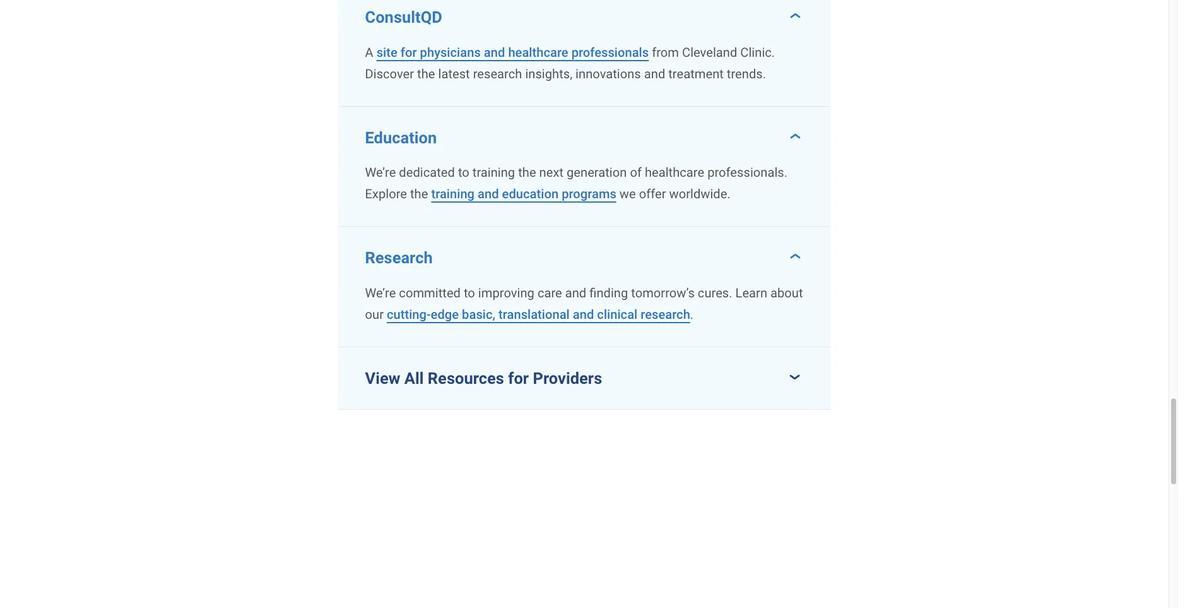 Task type: describe. For each thing, give the bounding box(es) containing it.
research
[[365, 248, 433, 267]]

physicians
[[420, 45, 481, 60]]

cutting-edge basic, translational and clinical research link
[[387, 307, 691, 322]]

the for discover
[[417, 66, 435, 81]]

training and education programs link
[[432, 187, 617, 202]]

tomorrow's
[[632, 286, 695, 301]]

innovations
[[576, 66, 641, 81]]

consultqd tab
[[338, 0, 831, 31]]

finding
[[590, 286, 629, 301]]

from
[[652, 45, 679, 60]]

training and education programs we offer worldwide.
[[432, 187, 731, 202]]

research for .
[[641, 307, 691, 322]]

about
[[771, 286, 804, 301]]

discover
[[365, 66, 414, 81]]

a site for physicians and healthcare professionals
[[365, 45, 649, 60]]

resources
[[428, 369, 505, 388]]

we're dedicated to training the next generation of healthcare professionals. explore the
[[365, 165, 788, 202]]

and inside from cleveland clinic. discover the latest research insights, innovations and treatment trends.
[[645, 66, 666, 81]]

cures.
[[698, 286, 733, 301]]

cutting-
[[387, 307, 431, 322]]

a
[[365, 45, 374, 60]]

we're for we're committed to improving care and finding tomorrow's cures. learn about our
[[365, 286, 396, 301]]

translational
[[499, 307, 570, 322]]

to for training
[[458, 165, 470, 180]]

view
[[365, 369, 401, 388]]

committed
[[399, 286, 461, 301]]

consultqd
[[365, 7, 443, 26]]

education
[[502, 187, 559, 202]]

generation
[[567, 165, 627, 180]]

to for improving
[[464, 286, 475, 301]]

education
[[365, 128, 437, 147]]

insights,
[[526, 66, 573, 81]]

our
[[365, 307, 384, 322]]

we're committed to improving care and finding tomorrow's cures. learn about our
[[365, 286, 804, 322]]

care
[[538, 286, 562, 301]]

providers
[[533, 369, 603, 388]]

cleveland
[[683, 45, 738, 60]]

explore
[[365, 187, 407, 202]]

edge
[[431, 307, 459, 322]]

healthcare inside we're dedicated to training the next generation of healthcare professionals. explore the
[[645, 165, 705, 180]]

research tab
[[338, 227, 831, 272]]



Task type: locate. For each thing, give the bounding box(es) containing it.
tab list
[[338, 0, 831, 410]]

and left education
[[478, 187, 499, 202]]

to up basic,
[[464, 286, 475, 301]]

treatment
[[669, 66, 724, 81]]

we're inside we're committed to improving care and finding tomorrow's cures. learn about our
[[365, 286, 396, 301]]

offer
[[640, 187, 667, 202]]

0 vertical spatial the
[[417, 66, 435, 81]]

1 horizontal spatial healthcare
[[645, 165, 705, 180]]

the up education
[[519, 165, 537, 180]]

dedicated
[[399, 165, 455, 180]]

site for physicians and healthcare professionals link
[[377, 45, 649, 60]]

to right dedicated
[[458, 165, 470, 180]]

programs
[[562, 187, 617, 202]]

we're
[[365, 165, 396, 180], [365, 286, 396, 301]]

for right the site
[[401, 45, 417, 60]]

1 vertical spatial to
[[464, 286, 475, 301]]

1 horizontal spatial research
[[641, 307, 691, 322]]

to inside we're committed to improving care and finding tomorrow's cures. learn about our
[[464, 286, 475, 301]]

tab list containing consultqd
[[338, 0, 831, 410]]

1 vertical spatial training
[[432, 187, 475, 202]]

learn
[[736, 286, 768, 301]]

0 vertical spatial training
[[473, 165, 515, 180]]

the left latest
[[417, 66, 435, 81]]

improving
[[479, 286, 535, 301]]

1 vertical spatial we're
[[365, 286, 396, 301]]

research down a site for physicians and healthcare professionals
[[473, 66, 522, 81]]

worldwide.
[[670, 187, 731, 202]]

we're up our
[[365, 286, 396, 301]]

training inside we're dedicated to training the next generation of healthcare professionals. explore the
[[473, 165, 515, 180]]

and
[[484, 45, 505, 60], [645, 66, 666, 81], [478, 187, 499, 202], [566, 286, 587, 301], [573, 307, 594, 322]]

and inside we're committed to improving care and finding tomorrow's cures. learn about our
[[566, 286, 587, 301]]

trends.
[[727, 66, 767, 81]]

latest
[[439, 66, 470, 81]]

and right care at the top of the page
[[566, 286, 587, 301]]

healthcare up offer
[[645, 165, 705, 180]]

view all resources for providers
[[365, 369, 603, 388]]

of
[[630, 165, 642, 180]]

research
[[473, 66, 522, 81], [641, 307, 691, 322]]

view all resources for providers tab
[[338, 348, 831, 409]]

research for insights,
[[473, 66, 522, 81]]

the
[[417, 66, 435, 81], [519, 165, 537, 180], [410, 187, 428, 202]]

and down from
[[645, 66, 666, 81]]

training
[[473, 165, 515, 180], [432, 187, 475, 202]]

0 horizontal spatial healthcare
[[509, 45, 569, 60]]

0 horizontal spatial research
[[473, 66, 522, 81]]

training up training and education programs link
[[473, 165, 515, 180]]

research down the tomorrow's
[[641, 307, 691, 322]]

0 vertical spatial we're
[[365, 165, 396, 180]]

1 vertical spatial the
[[519, 165, 537, 180]]

0 vertical spatial healthcare
[[509, 45, 569, 60]]

for left providers
[[509, 369, 529, 388]]

.
[[691, 307, 694, 322]]

clinic.
[[741, 45, 776, 60]]

professionals.
[[708, 165, 788, 180]]

we're up explore
[[365, 165, 396, 180]]

and down finding
[[573, 307, 594, 322]]

for
[[401, 45, 417, 60], [509, 369, 529, 388]]

we're for we're dedicated to training the next generation of healthcare professionals. explore the
[[365, 165, 396, 180]]

1 we're from the top
[[365, 165, 396, 180]]

site
[[377, 45, 398, 60]]

1 vertical spatial healthcare
[[645, 165, 705, 180]]

from cleveland clinic. discover the latest research insights, innovations and treatment trends.
[[365, 45, 776, 81]]

1 horizontal spatial for
[[509, 369, 529, 388]]

the down dedicated
[[410, 187, 428, 202]]

1 vertical spatial for
[[509, 369, 529, 388]]

research inside from cleveland clinic. discover the latest research insights, innovations and treatment trends.
[[473, 66, 522, 81]]

0 horizontal spatial for
[[401, 45, 417, 60]]

education tab
[[338, 106, 831, 152]]

1 vertical spatial research
[[641, 307, 691, 322]]

2 we're from the top
[[365, 286, 396, 301]]

professionals
[[572, 45, 649, 60]]

clinical
[[598, 307, 638, 322]]

cutting-edge basic, translational and clinical research .
[[387, 307, 694, 322]]

we
[[620, 187, 636, 202]]

to
[[458, 165, 470, 180], [464, 286, 475, 301]]

the inside from cleveland clinic. discover the latest research insights, innovations and treatment trends.
[[417, 66, 435, 81]]

we're inside we're dedicated to training the next generation of healthcare professionals. explore the
[[365, 165, 396, 180]]

2 vertical spatial the
[[410, 187, 428, 202]]

training down dedicated
[[432, 187, 475, 202]]

next
[[540, 165, 564, 180]]

0 vertical spatial to
[[458, 165, 470, 180]]

healthcare up "insights," at left top
[[509, 45, 569, 60]]

0 vertical spatial research
[[473, 66, 522, 81]]

to inside we're dedicated to training the next generation of healthcare professionals. explore the
[[458, 165, 470, 180]]

the for training
[[519, 165, 537, 180]]

all
[[405, 369, 424, 388]]

basic,
[[462, 307, 496, 322]]

for inside tab
[[509, 369, 529, 388]]

healthcare
[[509, 45, 569, 60], [645, 165, 705, 180]]

0 vertical spatial for
[[401, 45, 417, 60]]

and right physicians
[[484, 45, 505, 60]]



Task type: vqa. For each thing, say whether or not it's contained in the screenshot.


